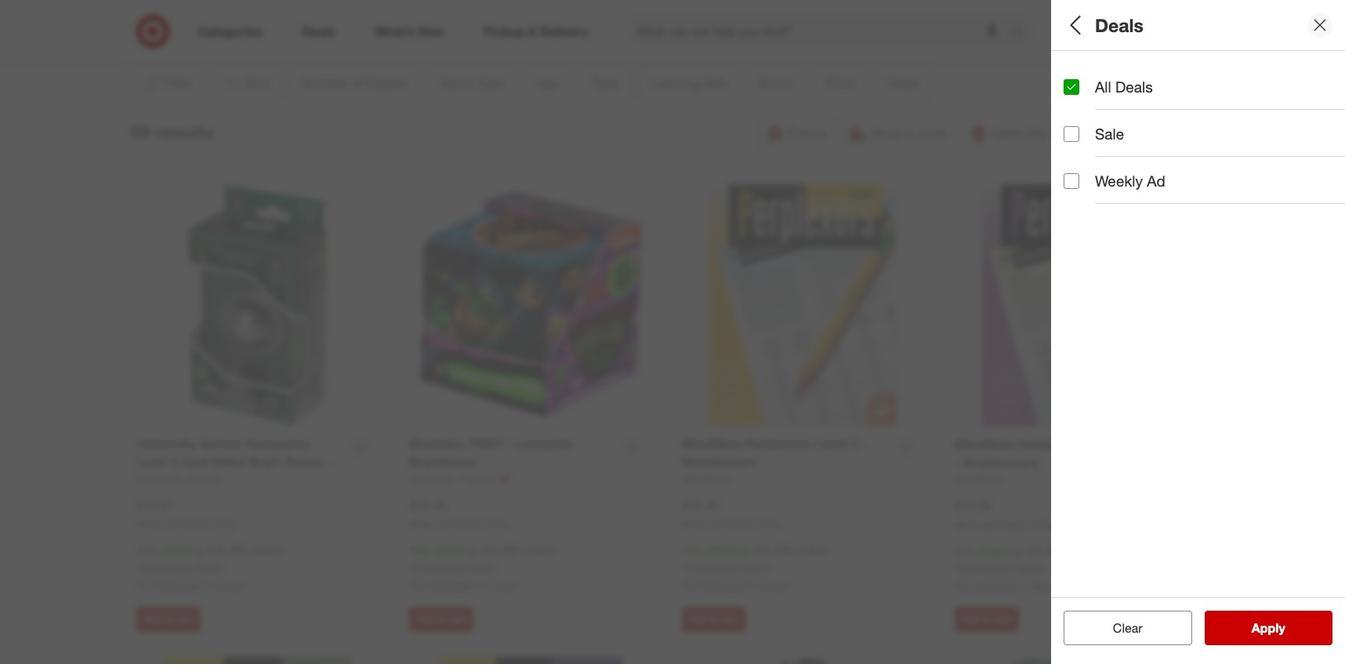 Task type: locate. For each thing, give the bounding box(es) containing it.
0 horizontal spatial $16.95 when purchased online
[[682, 497, 782, 530]]

deals dialog
[[1052, 0, 1346, 664]]

99 results
[[131, 120, 214, 142]]

advertisement region
[[196, 0, 1138, 37]]

1 horizontal spatial all
[[1096, 78, 1112, 96]]

$14.87 when purchased online
[[136, 497, 236, 530]]

online inside $14.87 when purchased online
[[211, 518, 236, 530]]

when inside $25.99 when purchased online
[[409, 518, 434, 530]]

free shipping with $35 orders* * exclusions apply. not available in stores
[[136, 544, 286, 592], [409, 544, 559, 592], [682, 544, 832, 592], [955, 545, 1105, 593]]

*
[[136, 560, 140, 573], [409, 560, 413, 573], [682, 560, 686, 573], [955, 561, 959, 574]]

all deals
[[1096, 78, 1154, 96]]

results for see results
[[1262, 620, 1303, 636]]

apply
[[1252, 620, 1286, 636]]

all inside the "deals" dialog
[[1096, 78, 1112, 96]]

$14.87
[[136, 497, 174, 513]]

shipping
[[161, 544, 203, 557], [434, 544, 476, 557], [707, 544, 749, 557], [980, 545, 1022, 558]]

ad
[[1148, 172, 1166, 190]]

number of players 1; 2
[[1064, 62, 1196, 95]]

0 horizontal spatial results
[[156, 120, 214, 142]]

99
[[131, 120, 151, 142]]

creative
[[1144, 137, 1185, 150]]

all filters
[[1064, 14, 1140, 36]]

all left filters
[[1064, 14, 1086, 36]]

0 horizontal spatial $16.95
[[682, 497, 720, 513]]

$35
[[230, 544, 247, 557], [503, 544, 520, 557], [776, 544, 793, 557], [1048, 545, 1066, 558]]

2 clear from the left
[[1114, 620, 1143, 636]]

results inside button
[[1262, 620, 1303, 636]]

all inside dialog
[[1064, 14, 1086, 36]]

All Deals checkbox
[[1064, 79, 1080, 95]]

purchased inside $25.99 when purchased online
[[436, 518, 481, 530]]

exclusions apply. button
[[140, 559, 225, 575], [413, 559, 498, 575], [686, 559, 771, 575], [959, 560, 1044, 576]]

search
[[1004, 25, 1042, 40]]

not
[[136, 579, 154, 592], [409, 579, 427, 592], [682, 579, 700, 592], [955, 580, 973, 593]]

stores
[[214, 579, 245, 592], [487, 579, 518, 592], [760, 579, 791, 592], [1033, 580, 1063, 593]]

deals up sponsored
[[1096, 14, 1144, 36]]

$16.95 when purchased online
[[682, 497, 782, 530], [955, 498, 1055, 531]]

0 horizontal spatial all
[[1064, 14, 1086, 36]]

apply button
[[1205, 611, 1333, 646]]

1 clear from the left
[[1106, 620, 1135, 636]]

2
[[1077, 82, 1083, 95]]

when
[[136, 518, 161, 530], [409, 518, 434, 530], [682, 518, 707, 530], [955, 519, 980, 531]]

type
[[1110, 117, 1144, 135]]

age kids; adult
[[1064, 171, 1118, 205]]

deals up type
[[1116, 78, 1154, 96]]

results right see at the right bottom
[[1262, 620, 1303, 636]]

1 vertical spatial results
[[1262, 620, 1303, 636]]

purchased
[[164, 518, 208, 530], [436, 518, 481, 530], [709, 518, 754, 530], [982, 519, 1027, 531]]

online
[[211, 518, 236, 530], [484, 518, 509, 530], [757, 518, 782, 530], [1030, 519, 1055, 531]]

1 horizontal spatial results
[[1262, 620, 1303, 636]]

see
[[1236, 620, 1258, 636]]

exclusions
[[140, 560, 193, 573], [413, 560, 466, 573], [686, 560, 739, 573], [959, 561, 1012, 574]]

What can we help you find? suggestions appear below search field
[[627, 14, 1015, 49]]

$16.95
[[682, 497, 720, 513], [955, 498, 993, 513]]

0 vertical spatial results
[[156, 120, 214, 142]]

kids;
[[1064, 192, 1089, 205]]

Sale checkbox
[[1064, 126, 1080, 142]]

games;
[[1103, 137, 1141, 150]]

available
[[157, 579, 200, 592], [430, 579, 473, 592], [703, 579, 746, 592], [976, 580, 1019, 593]]

all for all deals
[[1096, 78, 1112, 96]]

0 vertical spatial deals
[[1096, 14, 1144, 36]]

online inside $25.99 when purchased online
[[484, 518, 509, 530]]

apply.
[[196, 560, 225, 573], [469, 560, 498, 573], [742, 560, 771, 573], [1015, 561, 1044, 574]]

clear inside all filters dialog
[[1106, 620, 1135, 636]]

1 vertical spatial all
[[1096, 78, 1112, 96]]

of
[[1125, 62, 1139, 80]]

in
[[203, 579, 211, 592], [476, 579, 484, 592], [749, 579, 757, 592], [1022, 580, 1030, 593]]

all right "2"
[[1096, 78, 1112, 96]]

players
[[1143, 62, 1196, 80]]

with
[[206, 544, 227, 557], [479, 544, 500, 557], [752, 544, 772, 557], [1025, 545, 1045, 558]]

0 vertical spatial all
[[1064, 14, 1086, 36]]

results
[[156, 120, 214, 142], [1262, 620, 1303, 636]]

1 vertical spatial deals
[[1116, 78, 1154, 96]]

Weekly Ad checkbox
[[1064, 173, 1080, 189]]

free
[[136, 544, 158, 557], [409, 544, 431, 557], [682, 544, 704, 557], [955, 545, 977, 558]]

number
[[1064, 62, 1121, 80]]

deals
[[1096, 14, 1144, 36], [1116, 78, 1154, 96]]

all
[[1064, 14, 1086, 36], [1096, 78, 1112, 96]]

orders*
[[250, 544, 286, 557], [523, 544, 559, 557], [796, 544, 832, 557], [1069, 545, 1105, 558]]

results right 99
[[156, 120, 214, 142]]

clear
[[1106, 620, 1135, 636], [1114, 620, 1143, 636]]

clear inside the "deals" dialog
[[1114, 620, 1143, 636]]



Task type: describe. For each thing, give the bounding box(es) containing it.
clear for clear
[[1114, 620, 1143, 636]]

all for all filters
[[1064, 14, 1086, 36]]

clear all button
[[1064, 611, 1193, 646]]

$25.99
[[409, 497, 447, 513]]

clear all
[[1106, 620, 1151, 636]]

games
[[1188, 137, 1223, 150]]

see results
[[1236, 620, 1303, 636]]

game type classic games; creative games
[[1064, 117, 1223, 150]]

1 horizontal spatial $16.95
[[955, 498, 993, 513]]

game
[[1064, 117, 1106, 135]]

all filters dialog
[[1052, 0, 1346, 664]]

search button
[[1004, 14, 1042, 52]]

adult
[[1092, 192, 1118, 205]]

clear for clear all
[[1106, 620, 1135, 636]]

$25.99 when purchased online
[[409, 497, 509, 530]]

age
[[1064, 171, 1092, 190]]

sale
[[1096, 125, 1125, 143]]

1;
[[1064, 82, 1074, 95]]

when inside $14.87 when purchased online
[[136, 518, 161, 530]]

1 horizontal spatial $16.95 when purchased online
[[955, 498, 1055, 531]]

clear button
[[1064, 611, 1193, 646]]

classic
[[1064, 137, 1100, 150]]

sponsored
[[1091, 38, 1138, 49]]

weekly ad
[[1096, 172, 1166, 190]]

filters
[[1091, 14, 1140, 36]]

purchased inside $14.87 when purchased online
[[164, 518, 208, 530]]

see results button
[[1205, 611, 1333, 646]]

results for 99 results
[[156, 120, 214, 142]]

weekly
[[1096, 172, 1143, 190]]

all
[[1139, 620, 1151, 636]]



Task type: vqa. For each thing, say whether or not it's contained in the screenshot.
apartment
no



